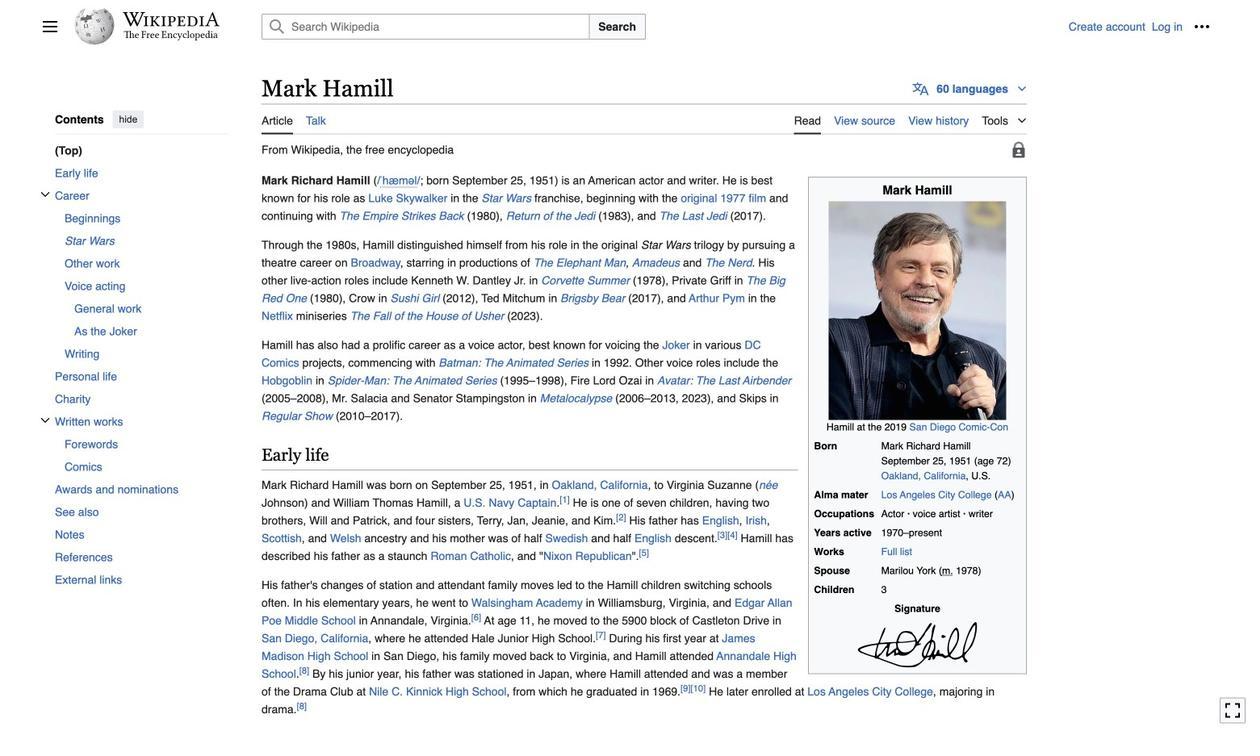 Task type: vqa. For each thing, say whether or not it's contained in the screenshot.
menu image
yes



Task type: describe. For each thing, give the bounding box(es) containing it.
wikipedia image
[[123, 12, 220, 27]]

Search Wikipedia search field
[[262, 14, 590, 40]]

personal tools navigation
[[1069, 14, 1215, 40]]

fullscreen image
[[1225, 703, 1241, 719]]



Task type: locate. For each thing, give the bounding box(es) containing it.
x small image
[[40, 189, 50, 199]]

log in and more options image
[[1194, 19, 1211, 35]]

None search field
[[242, 14, 1069, 40]]

main content
[[255, 73, 1211, 732]]

the free encyclopedia image
[[124, 31, 218, 41]]

menu image
[[42, 19, 58, 35]]

page semi-protected image
[[1011, 142, 1027, 158]]

language progressive image
[[913, 81, 929, 97]]

x small image
[[40, 416, 50, 425]]



